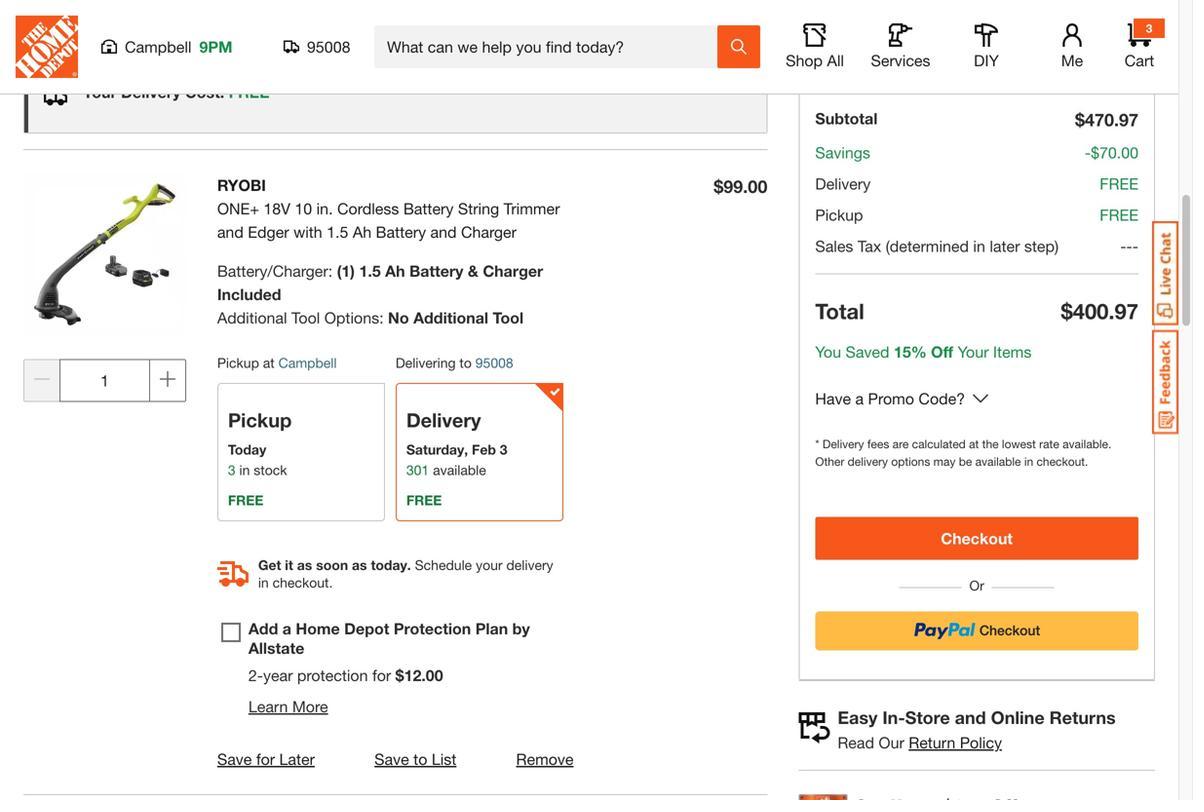 Task type: vqa. For each thing, say whether or not it's contained in the screenshot.
Remove
yes



Task type: describe. For each thing, give the bounding box(es) containing it.
2
[[184, 28, 194, 49]]

shop all
[[786, 51, 844, 70]]

delivery down savings
[[815, 174, 871, 193]]

---
[[1120, 237, 1138, 255]]

code?
[[919, 389, 965, 408]]

battery/charger
[[217, 261, 328, 280]]

today
[[228, 442, 266, 458]]

services button
[[869, 23, 932, 70]]

(
[[180, 28, 184, 49]]

options
[[324, 308, 379, 327]]

free down $70.00
[[1100, 174, 1138, 193]]

return
[[909, 733, 955, 752]]

stock
[[254, 462, 287, 478]]

1 vertical spatial :
[[379, 308, 384, 327]]

$470.97
[[1075, 109, 1138, 130]]

may
[[933, 455, 956, 468]]

0 horizontal spatial 95008 link
[[126, 28, 175, 49]]

ah inside ryobi one+ 18v 10 in. cordless battery string trimmer and edger with 1.5 ah battery and charger
[[353, 222, 371, 241]]

have
[[815, 389, 851, 408]]

you saved 15% off your item s
[[815, 343, 1032, 361]]

3 inside cart 3
[[1146, 21, 1152, 35]]

later
[[279, 750, 315, 769]]

you
[[815, 343, 841, 361]]

off
[[931, 343, 953, 361]]

301
[[406, 462, 429, 478]]

a for have
[[855, 389, 864, 408]]

battery inside '(1) 1.5 ah battery & charger included'
[[409, 261, 463, 280]]

1.5 inside ryobi one+ 18v 10 in. cordless battery string trimmer and edger with 1.5 ah battery and charger
[[327, 222, 348, 241]]

increment image
[[160, 371, 175, 387]]

included
[[217, 285, 281, 303]]

checkout button
[[815, 517, 1138, 560]]

10
[[295, 199, 312, 218]]

checkout
[[941, 529, 1013, 548]]

are
[[893, 437, 909, 451]]

home
[[296, 620, 340, 638]]

total
[[815, 298, 864, 324]]

1 additional from the left
[[217, 308, 287, 327]]

feb 3
[[472, 442, 507, 458]]

protection
[[394, 620, 471, 638]]

allstate
[[248, 639, 304, 658]]

0 vertical spatial battery
[[403, 199, 454, 218]]

by
[[512, 620, 530, 638]]

soon
[[316, 557, 348, 573]]

1 horizontal spatial 95008 link
[[475, 353, 513, 373]]

have a promo code? link
[[815, 387, 965, 412]]

battery/charger :
[[217, 261, 337, 280]]

delivering to 95008
[[396, 355, 513, 371]]

to for delivering to 95008
[[459, 355, 472, 371]]

delivery inside schedule your delivery in checkout.
[[506, 557, 553, 573]]

your delivery cost: free
[[83, 83, 269, 101]]

$70.00
[[1091, 143, 1138, 162]]

campbell button
[[278, 355, 337, 371]]

ah inside '(1) 1.5 ah battery & charger included'
[[385, 261, 405, 280]]

delivering for delivering to 95008 ( 2 item s
[[23, 28, 101, 49]]

depot
[[344, 620, 389, 638]]

in for pickup
[[239, 462, 250, 478]]

easy in-store and online returns read our return policy
[[838, 707, 1116, 752]]

saturday,
[[406, 442, 468, 458]]

online
[[991, 707, 1045, 728]]

2-
[[248, 666, 263, 685]]

save for later button
[[217, 748, 315, 771]]

add a home depot protection plan by allstate 2-year protection for $ 12.00
[[248, 620, 530, 685]]

pickup for pickup today 3 in stock
[[228, 409, 292, 432]]

plan
[[475, 620, 508, 638]]

item
[[993, 343, 1024, 361]]

easy
[[838, 707, 878, 728]]

free right cost:
[[229, 83, 269, 101]]

shop all button
[[784, 23, 846, 70]]

alert containing your delivery cost:
[[23, 60, 767, 133]]

1 as from the left
[[297, 557, 312, 573]]

feedback link image
[[1152, 329, 1178, 435]]

all
[[827, 51, 844, 70]]

calculated
[[912, 437, 966, 451]]

additional tool options : no additional tool
[[217, 308, 524, 327]]

schedule
[[415, 557, 472, 573]]

promo
[[868, 389, 914, 408]]

fees
[[867, 437, 889, 451]]

free up ---
[[1100, 206, 1138, 224]]

schedule your delivery in checkout.
[[258, 557, 553, 591]]

to for delivering to 95008 ( 2 item s
[[106, 28, 121, 49]]

in inside * delivery fees are calculated at the lowest rate available. other delivery options may be available in checkout.
[[1024, 455, 1033, 468]]

2 as from the left
[[352, 557, 367, 573]]

read
[[838, 733, 874, 752]]

cart 3
[[1125, 21, 1154, 70]]

other
[[815, 455, 844, 468]]

order
[[868, 48, 926, 74]]

charger inside ryobi one+ 18v 10 in. cordless battery string trimmer and edger with 1.5 ah battery and charger
[[461, 222, 517, 241]]

savings
[[815, 143, 870, 162]]

or
[[962, 578, 992, 594]]

for inside button
[[256, 750, 275, 769]]

have a promo code?
[[815, 389, 965, 408]]

step)
[[1024, 237, 1059, 255]]

the home depot logo image
[[16, 16, 78, 78]]

95008 inside 'button'
[[307, 38, 350, 56]]

store
[[905, 707, 950, 728]]

no
[[388, 308, 409, 327]]

1 tool from the left
[[291, 308, 320, 327]]

&
[[468, 261, 478, 280]]

learn more button
[[248, 693, 328, 717]]

checkout. inside * delivery fees are calculated at the lowest rate available. other delivery options may be available in checkout.
[[1037, 455, 1088, 468]]

and inside easy in-store and online returns read our return policy
[[955, 707, 986, 728]]

delivering to 95008 ( 2 item s
[[23, 28, 242, 49]]

(determined
[[886, 237, 969, 255]]

cost:
[[185, 83, 224, 101]]

delivering for delivering to 95008
[[396, 355, 456, 371]]

save for later
[[217, 750, 315, 769]]

in for sales
[[973, 237, 985, 255]]

remove
[[516, 750, 574, 769]]

edger
[[248, 222, 289, 241]]

0 horizontal spatial campbell
[[125, 38, 192, 56]]

add
[[248, 620, 278, 638]]

live chat image
[[1152, 221, 1178, 326]]

options
[[891, 455, 930, 468]]

a for add
[[282, 620, 291, 638]]

me button
[[1041, 23, 1103, 70]]



Task type: locate. For each thing, give the bounding box(es) containing it.
2 horizontal spatial to
[[459, 355, 472, 371]]

to left 'campbell 9pm'
[[106, 28, 121, 49]]

learn
[[248, 698, 288, 716]]

tool up campbell button
[[291, 308, 320, 327]]

1 vertical spatial s
[[1024, 343, 1032, 361]]

1 horizontal spatial 95008
[[307, 38, 350, 56]]

to inside delivering to 95008
[[459, 355, 472, 371]]

for left $
[[372, 666, 391, 685]]

1 horizontal spatial s
[[1024, 343, 1032, 361]]

checkout. down rate
[[1037, 455, 1088, 468]]

18v
[[264, 199, 290, 218]]

0 horizontal spatial your
[[83, 83, 117, 101]]

to up delivery saturday, feb 3 301 available
[[459, 355, 472, 371]]

and up the policy
[[955, 707, 986, 728]]

campbell
[[125, 38, 192, 56], [278, 355, 337, 371]]

1 horizontal spatial :
[[379, 308, 384, 327]]

None text field
[[59, 359, 150, 402]]

0 horizontal spatial 1.5
[[327, 222, 348, 241]]

in down lowest at the right of the page
[[1024, 455, 1033, 468]]

more
[[292, 698, 328, 716]]

available
[[975, 455, 1021, 468], [433, 462, 486, 478]]

1 horizontal spatial save
[[374, 750, 409, 769]]

checkout. inside schedule your delivery in checkout.
[[273, 575, 333, 591]]

delivery down 'campbell 9pm'
[[121, 83, 181, 101]]

0 vertical spatial for
[[372, 666, 391, 685]]

(1) 1.5 ah battery & charger included
[[217, 261, 543, 303]]

0 vertical spatial to
[[106, 28, 121, 49]]

1 horizontal spatial for
[[372, 666, 391, 685]]

the
[[982, 437, 999, 451]]

delivery inside delivery saturday, feb 3 301 available
[[406, 409, 481, 432]]

0 horizontal spatial as
[[297, 557, 312, 573]]

campbell up your delivery cost: free
[[125, 38, 192, 56]]

0 horizontal spatial save
[[217, 750, 252, 769]]

95008
[[126, 28, 175, 49], [307, 38, 350, 56], [475, 355, 513, 371]]

a inside add a home depot protection plan by allstate 2-year protection for $ 12.00
[[282, 620, 291, 638]]

a right have
[[855, 389, 864, 408]]

for inside add a home depot protection plan by allstate 2-year protection for $ 12.00
[[372, 666, 391, 685]]

1 horizontal spatial delivering
[[396, 355, 456, 371]]

2 horizontal spatial your
[[958, 343, 989, 361]]

0 horizontal spatial additional
[[217, 308, 287, 327]]

delivery saturday, feb 3 301 available
[[406, 409, 507, 478]]

1 vertical spatial 1.5
[[359, 261, 381, 280]]

return policy link
[[909, 733, 1002, 752]]

0 vertical spatial campbell
[[125, 38, 192, 56]]

s for you saved 15% off your item s
[[1024, 343, 1032, 361]]

checkout. down 'it'
[[273, 575, 333, 591]]

1 horizontal spatial ah
[[385, 261, 405, 280]]

2 horizontal spatial 95008
[[475, 355, 513, 371]]

get it as soon as today.
[[258, 557, 411, 573]]

95008 link left the (
[[126, 28, 175, 49]]

cordless
[[337, 199, 399, 218]]

pickup for pickup at campbell
[[217, 355, 259, 371]]

in inside pickup today 3 in stock
[[239, 462, 250, 478]]

product image
[[23, 173, 186, 336]]

save inside save for later button
[[217, 750, 252, 769]]

delivery up saturday,
[[406, 409, 481, 432]]

charger inside '(1) 1.5 ah battery & charger included'
[[483, 261, 543, 280]]

delivery inside * delivery fees are calculated at the lowest rate available. other delivery options may be available in checkout.
[[848, 455, 888, 468]]

save down learn at the bottom of the page
[[217, 750, 252, 769]]

* delivery fees are calculated at the lowest rate available. other delivery options may be available in checkout.
[[815, 437, 1112, 468]]

2 vertical spatial pickup
[[228, 409, 292, 432]]

0 horizontal spatial delivery
[[506, 557, 553, 573]]

and up '(1) 1.5 ah battery & charger included'
[[430, 222, 457, 241]]

your
[[476, 557, 503, 573]]

in
[[973, 237, 985, 255], [1024, 455, 1033, 468], [239, 462, 250, 478], [258, 575, 269, 591]]

0 vertical spatial delivery
[[848, 455, 888, 468]]

0 vertical spatial 95008 link
[[126, 28, 175, 49]]

: left (1)
[[328, 261, 333, 280]]

: left no
[[379, 308, 384, 327]]

2 additional from the left
[[413, 308, 488, 327]]

me
[[1061, 51, 1083, 70]]

with
[[293, 222, 322, 241]]

0 horizontal spatial to
[[106, 28, 121, 49]]

:
[[328, 261, 333, 280], [379, 308, 384, 327]]

in left later
[[973, 237, 985, 255]]

ah up no
[[385, 261, 405, 280]]

1.5 inside '(1) 1.5 ah battery & charger included'
[[359, 261, 381, 280]]

in down today
[[239, 462, 250, 478]]

0 vertical spatial charger
[[461, 222, 517, 241]]

rate
[[1039, 437, 1059, 451]]

0 horizontal spatial 3
[[228, 462, 236, 478]]

1 horizontal spatial 3
[[1146, 21, 1152, 35]]

0 vertical spatial :
[[328, 261, 333, 280]]

returns
[[1049, 707, 1116, 728]]

1 vertical spatial a
[[282, 620, 291, 638]]

delivering
[[23, 28, 101, 49], [396, 355, 456, 371]]

delivering inside delivering to 95008
[[396, 355, 456, 371]]

tax
[[858, 237, 881, 255]]

9pm
[[199, 38, 233, 56]]

save for save for later
[[217, 750, 252, 769]]

1 save from the left
[[217, 750, 252, 769]]

as right 'it'
[[297, 557, 312, 573]]

95008 for delivering to 95008 ( 2 item s
[[126, 28, 175, 49]]

s right "off"
[[1024, 343, 1032, 361]]

delivery
[[121, 83, 181, 101], [815, 174, 871, 193], [406, 409, 481, 432], [823, 437, 864, 451]]

save left list
[[374, 750, 409, 769]]

1 vertical spatial pickup
[[217, 355, 259, 371]]

trimmer
[[504, 199, 560, 218]]

1 horizontal spatial and
[[430, 222, 457, 241]]

charger down string
[[461, 222, 517, 241]]

(1)
[[337, 261, 355, 280]]

item
[[199, 28, 233, 49]]

0 horizontal spatial delivering
[[23, 28, 101, 49]]

pickup today 3 in stock
[[228, 409, 292, 478]]

1 vertical spatial 95008 link
[[475, 353, 513, 373]]

1 horizontal spatial to
[[413, 750, 427, 769]]

95008 for delivering to 95008
[[475, 355, 513, 371]]

1 horizontal spatial 1.5
[[359, 261, 381, 280]]

your for your delivery cost: free
[[83, 83, 117, 101]]

today.
[[371, 557, 411, 573]]

subtotal
[[815, 109, 878, 128]]

your for your order
[[815, 48, 862, 74]]

battery left string
[[403, 199, 454, 218]]

1 vertical spatial ah
[[385, 261, 405, 280]]

available down the at the bottom right of page
[[975, 455, 1021, 468]]

it
[[285, 557, 293, 573]]

2 vertical spatial to
[[413, 750, 427, 769]]

1 vertical spatial 3
[[228, 462, 236, 478]]

0 horizontal spatial for
[[256, 750, 275, 769]]

1 horizontal spatial tool
[[493, 308, 524, 327]]

pickup up sales
[[815, 206, 863, 224]]

3 inside pickup today 3 in stock
[[228, 462, 236, 478]]

diy button
[[955, 23, 1018, 70]]

95008 button
[[284, 37, 351, 57]]

1 vertical spatial campbell
[[278, 355, 337, 371]]

to left list
[[413, 750, 427, 769]]

2 vertical spatial battery
[[409, 261, 463, 280]]

95008 link up feb 3 at bottom
[[475, 353, 513, 373]]

3 down today
[[228, 462, 236, 478]]

1 vertical spatial battery
[[376, 222, 426, 241]]

protection
[[297, 666, 368, 685]]

a up allstate
[[282, 620, 291, 638]]

in.
[[316, 199, 333, 218]]

1 horizontal spatial delivery
[[848, 455, 888, 468]]

at inside * delivery fees are calculated at the lowest rate available. other delivery options may be available in checkout.
[[969, 437, 979, 451]]

delivery down fees at bottom
[[848, 455, 888, 468]]

pickup down included
[[217, 355, 259, 371]]

1 vertical spatial delivery
[[506, 557, 553, 573]]

$99.00
[[714, 176, 767, 197]]

pickup
[[815, 206, 863, 224], [217, 355, 259, 371], [228, 409, 292, 432]]

available inside * delivery fees are calculated at the lowest rate available. other delivery options may be available in checkout.
[[975, 455, 1021, 468]]

0 vertical spatial at
[[263, 355, 275, 371]]

12.00
[[404, 666, 443, 685]]

delivery inside * delivery fees are calculated at the lowest rate available. other delivery options may be available in checkout.
[[823, 437, 864, 451]]

2 tool from the left
[[493, 308, 524, 327]]

pickup up today
[[228, 409, 292, 432]]

95008 link
[[126, 28, 175, 49], [475, 353, 513, 373]]

1.5 right (1)
[[359, 261, 381, 280]]

1 vertical spatial for
[[256, 750, 275, 769]]

0 vertical spatial your
[[815, 48, 862, 74]]

at left the at the bottom right of page
[[969, 437, 979, 451]]

pickup at campbell
[[217, 355, 337, 371]]

0 vertical spatial delivering
[[23, 28, 101, 49]]

0 vertical spatial 1.5
[[327, 222, 348, 241]]

1 vertical spatial at
[[969, 437, 979, 451]]

available inside delivery saturday, feb 3 301 available
[[433, 462, 486, 478]]

1.5 down in.
[[327, 222, 348, 241]]

in-
[[882, 707, 905, 728]]

diy
[[974, 51, 999, 70]]

additional up delivering to 95008
[[413, 308, 488, 327]]

0 vertical spatial 3
[[1146, 21, 1152, 35]]

0 horizontal spatial 95008
[[126, 28, 175, 49]]

1 horizontal spatial at
[[969, 437, 979, 451]]

1 horizontal spatial a
[[855, 389, 864, 408]]

your order
[[815, 48, 926, 74]]

charger right &
[[483, 261, 543, 280]]

1 vertical spatial delivering
[[396, 355, 456, 371]]

0 vertical spatial pickup
[[815, 206, 863, 224]]

to
[[106, 28, 121, 49], [459, 355, 472, 371], [413, 750, 427, 769]]

2 vertical spatial your
[[958, 343, 989, 361]]

available.
[[1063, 437, 1112, 451]]

ryobi
[[217, 176, 266, 194]]

sales
[[815, 237, 853, 255]]

2 horizontal spatial and
[[955, 707, 986, 728]]

save to list
[[374, 750, 456, 769]]

a
[[855, 389, 864, 408], [282, 620, 291, 638]]

1 vertical spatial checkout.
[[273, 575, 333, 591]]

battery left &
[[409, 261, 463, 280]]

0 horizontal spatial a
[[282, 620, 291, 638]]

1 vertical spatial your
[[83, 83, 117, 101]]

What can we help you find today? search field
[[387, 26, 716, 67]]

year
[[263, 666, 293, 685]]

to for save to list
[[413, 750, 427, 769]]

1 horizontal spatial available
[[975, 455, 1021, 468]]

available down saturday,
[[433, 462, 486, 478]]

3 up cart
[[1146, 21, 1152, 35]]

save to list link
[[374, 750, 456, 769]]

additional down included
[[217, 308, 287, 327]]

ah down cordless
[[353, 222, 371, 241]]

free down stock
[[228, 492, 264, 508]]

1.5
[[327, 222, 348, 241], [359, 261, 381, 280]]

free down 301
[[406, 492, 442, 508]]

tool up delivering to 95008
[[493, 308, 524, 327]]

policy
[[960, 733, 1002, 752]]

1 vertical spatial charger
[[483, 261, 543, 280]]

one+
[[217, 199, 259, 218]]

95008 inside delivering to 95008
[[475, 355, 513, 371]]

0 horizontal spatial tool
[[291, 308, 320, 327]]

0 horizontal spatial available
[[433, 462, 486, 478]]

2 save from the left
[[374, 750, 409, 769]]

0 horizontal spatial ah
[[353, 222, 371, 241]]

and
[[217, 222, 243, 241], [430, 222, 457, 241], [955, 707, 986, 728]]

0 vertical spatial s
[[233, 28, 242, 49]]

sales tax (determined in later step)
[[815, 237, 1059, 255]]

campbell down options
[[278, 355, 337, 371]]

1 horizontal spatial as
[[352, 557, 367, 573]]

learn more
[[248, 698, 328, 716]]

credit card icon image
[[799, 794, 847, 800]]

save for save to list
[[374, 750, 409, 769]]

for left later
[[256, 750, 275, 769]]

checkout.
[[1037, 455, 1088, 468], [273, 575, 333, 591]]

1 vertical spatial to
[[459, 355, 472, 371]]

our
[[879, 733, 904, 752]]

0 horizontal spatial and
[[217, 222, 243, 241]]

0 horizontal spatial checkout.
[[273, 575, 333, 591]]

1 horizontal spatial checkout.
[[1037, 455, 1088, 468]]

15%
[[894, 343, 927, 361]]

list
[[432, 750, 456, 769]]

s for delivering to 95008 ( 2 item s
[[233, 28, 242, 49]]

1 horizontal spatial additional
[[413, 308, 488, 327]]

as right soon
[[352, 557, 367, 573]]

at left campbell button
[[263, 355, 275, 371]]

0 horizontal spatial at
[[263, 355, 275, 371]]

in down get
[[258, 575, 269, 591]]

in for schedule
[[258, 575, 269, 591]]

s right 9pm
[[233, 28, 242, 49]]

alert
[[23, 60, 767, 133]]

0 horizontal spatial :
[[328, 261, 333, 280]]

delivery up other
[[823, 437, 864, 451]]

delivery right your
[[506, 557, 553, 573]]

ryobi one+ 18v 10 in. cordless battery string trimmer and edger with 1.5 ah battery and charger
[[217, 176, 560, 241]]

1 horizontal spatial your
[[815, 48, 862, 74]]

*
[[815, 437, 819, 451]]

remove button
[[516, 748, 574, 771]]

0 horizontal spatial s
[[233, 28, 242, 49]]

1 horizontal spatial campbell
[[278, 355, 337, 371]]

in inside schedule your delivery in checkout.
[[258, 575, 269, 591]]

additional
[[217, 308, 287, 327], [413, 308, 488, 327]]

0 vertical spatial a
[[855, 389, 864, 408]]

lowest
[[1002, 437, 1036, 451]]

battery down cordless
[[376, 222, 426, 241]]

and down one+
[[217, 222, 243, 241]]

0 vertical spatial checkout.
[[1037, 455, 1088, 468]]

decrement image
[[34, 371, 50, 387]]

0 vertical spatial ah
[[353, 222, 371, 241]]

free
[[229, 83, 269, 101], [1100, 174, 1138, 193], [1100, 206, 1138, 224], [228, 492, 264, 508], [406, 492, 442, 508]]

pickup for pickup
[[815, 206, 863, 224]]



